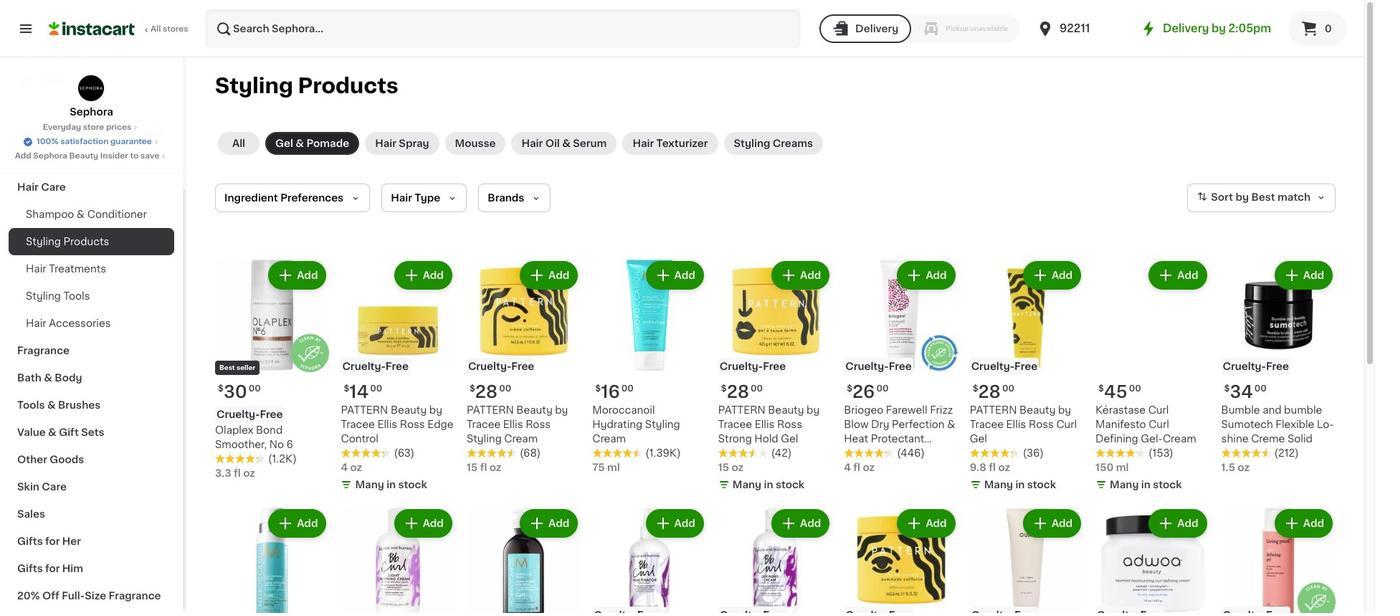 Task type: vqa. For each thing, say whether or not it's contained in the screenshot.


Task type: describe. For each thing, give the bounding box(es) containing it.
sales
[[17, 509, 45, 519]]

oz down pattern beauty by tracee ellis ross styling cream
[[490, 463, 502, 473]]

delivery for delivery
[[856, 24, 899, 34]]

$ for pattern beauty by tracee ellis ross  edge control
[[344, 385, 350, 393]]

gel inside gel & pomade 'link'
[[275, 138, 293, 148]]

kérastase
[[1096, 406, 1146, 416]]

oz right 3.3
[[243, 469, 255, 479]]

by for pattern beauty by tracee ellis ross strong hold gel
[[807, 406, 820, 416]]

30
[[224, 384, 247, 401]]

ellis for gel
[[1007, 420, 1027, 430]]

free for bumble and bumble sumotech flexible lo- shine creme solid
[[1267, 362, 1290, 372]]

100% satisfaction guarantee
[[37, 138, 152, 146]]

15 fl oz
[[467, 463, 502, 473]]

brushes
[[58, 400, 101, 410]]

best match
[[1252, 192, 1311, 202]]

tracee for hold
[[719, 420, 752, 430]]

bath
[[17, 373, 41, 383]]

farewell
[[886, 406, 928, 416]]

hair spray link
[[365, 132, 439, 155]]

100%
[[37, 138, 58, 146]]

briogeo
[[844, 406, 884, 416]]

many for 15 oz
[[733, 480, 762, 490]]

sephora logo image
[[78, 75, 105, 102]]

$ 45 00
[[1099, 384, 1142, 401]]

delivery for delivery by 2:05pm
[[1163, 23, 1210, 34]]

ross for (42)
[[777, 420, 803, 430]]

(63)
[[394, 449, 415, 459]]

moroccanoil
[[593, 406, 655, 416]]

to
[[130, 152, 139, 160]]

prices
[[106, 123, 131, 131]]

cruelty- for pattern beauty by tracee ellis ross styling cream
[[468, 362, 512, 372]]

by inside field
[[1236, 192, 1249, 202]]

value & gift sets
[[17, 427, 104, 438]]

sephora link
[[70, 75, 113, 119]]

stock for (153)
[[1154, 480, 1182, 490]]

tools & brushes link
[[9, 392, 174, 419]]

product group containing 16
[[593, 258, 707, 475]]

$ 16 00
[[596, 384, 634, 401]]

fl for 3.3
[[234, 469, 241, 479]]

$ for moroccanoil hydrating styling cream
[[596, 385, 601, 393]]

value & gift sets link
[[9, 419, 174, 446]]

other goods link
[[9, 446, 174, 473]]

delivery button
[[820, 14, 912, 43]]

mousse link
[[445, 132, 506, 155]]

150
[[1096, 463, 1114, 473]]

guarantee
[[110, 138, 152, 146]]

gel & pomade
[[275, 138, 349, 148]]

many in stock for 150 ml
[[1110, 480, 1182, 490]]

(1.2k)
[[268, 454, 297, 464]]

stock for (42)
[[776, 480, 805, 490]]

styling inside pattern beauty by tracee ellis ross styling cream
[[467, 434, 502, 444]]

ellis for cream
[[503, 420, 523, 430]]

ross for (68)
[[526, 420, 551, 430]]

(42)
[[772, 449, 792, 459]]

15 oz
[[719, 463, 744, 473]]

holiday party ready beauty
[[17, 128, 163, 138]]

4 for 26
[[844, 463, 851, 473]]

1 horizontal spatial products
[[298, 75, 399, 96]]

hair type
[[391, 193, 441, 203]]

$ for pattern beauty by tracee ellis ross  curl gel
[[973, 385, 979, 393]]

many in stock for 4 oz
[[355, 480, 427, 490]]

frizz
[[930, 406, 953, 416]]

moroccanoil hydrating styling cream
[[593, 406, 680, 444]]

hair for hair spray
[[375, 138, 397, 148]]

shine
[[1222, 434, 1249, 444]]

ross for (63)
[[400, 420, 425, 430]]

tracee for cream
[[467, 420, 501, 430]]

all for all stores
[[151, 25, 161, 33]]

$ 28 00 for pattern beauty by tracee ellis ross styling cream
[[470, 384, 512, 401]]

all stores link
[[49, 9, 189, 49]]

28 for pattern beauty by tracee ellis ross strong hold gel
[[727, 384, 750, 401]]

cruelty- for pattern beauty by tracee ellis ross  curl gel
[[972, 362, 1015, 372]]

hair for hair accessories
[[26, 318, 46, 328]]

& for brushes
[[47, 400, 56, 410]]

$ 14 00
[[344, 384, 382, 401]]

smoother,
[[215, 440, 267, 450]]

oz down strong
[[732, 463, 744, 473]]

styling down shampoo
[[26, 237, 61, 247]]

it
[[63, 48, 70, 58]]

everyday store prices link
[[43, 122, 140, 133]]

00 for pattern beauty by tracee ellis ross strong hold gel
[[751, 385, 763, 393]]

2:05pm
[[1229, 23, 1272, 34]]

mousse
[[455, 138, 496, 148]]

strong
[[719, 434, 752, 444]]

styling up 'all' link
[[215, 75, 293, 96]]

ml for 45
[[1117, 463, 1129, 473]]

best seller
[[219, 365, 255, 371]]

product group containing 14
[[341, 258, 455, 495]]

45
[[1105, 384, 1128, 401]]

product group containing 34
[[1222, 258, 1336, 475]]

save
[[141, 152, 159, 160]]

best for best seller
[[219, 365, 235, 371]]

6
[[287, 440, 293, 450]]

hair care
[[17, 182, 66, 192]]

manifesto
[[1096, 420, 1147, 430]]

100% satisfaction guarantee button
[[22, 133, 161, 148]]

(153)
[[1149, 449, 1174, 459]]

styling down "hair treatments" at the left of the page
[[26, 291, 61, 301]]

28 for pattern beauty by tracee ellis ross  curl gel
[[979, 384, 1001, 401]]

product group containing 30
[[215, 258, 330, 481]]

all for all
[[232, 138, 245, 148]]

sort by
[[1212, 192, 1249, 202]]

ellis for hold
[[755, 420, 775, 430]]

protectant
[[871, 434, 925, 444]]

delivery by 2:05pm
[[1163, 23, 1272, 34]]

0 vertical spatial tools
[[63, 291, 90, 301]]

$ 28 00 for pattern beauty by tracee ellis ross strong hold gel
[[721, 384, 763, 401]]

perfection
[[892, 420, 945, 430]]

00 for pattern beauty by tracee ellis ross  edge control
[[370, 385, 382, 393]]

ingredient preferences button
[[215, 184, 370, 212]]

0 horizontal spatial tools
[[17, 400, 45, 410]]

sort
[[1212, 192, 1234, 202]]

gift
[[59, 427, 79, 438]]

$ 34 00
[[1225, 384, 1267, 401]]

care for skin care
[[42, 482, 67, 492]]

0
[[1325, 24, 1332, 34]]

styling left creams
[[734, 138, 771, 148]]

ready
[[90, 128, 123, 138]]

20%
[[17, 591, 40, 601]]

cream inside pattern beauty by tracee ellis ross styling cream
[[504, 434, 538, 444]]

accessories
[[49, 318, 111, 328]]

00 for pattern beauty by tracee ellis ross styling cream
[[499, 385, 512, 393]]

bumble and bumble sumotech flexible lo- shine creme solid
[[1222, 406, 1334, 444]]

16
[[601, 384, 620, 401]]

flexible
[[1276, 420, 1315, 430]]

14
[[350, 384, 369, 401]]

& for gift
[[48, 427, 56, 438]]

hair for hair oil & serum
[[522, 138, 543, 148]]

many in stock for 15 oz
[[733, 480, 805, 490]]

hair texturizer link
[[623, 132, 718, 155]]

$ for pattern beauty by tracee ellis ross styling cream
[[470, 385, 475, 393]]

cruelty- up olaplex
[[217, 410, 260, 420]]

beauty up save
[[126, 128, 163, 138]]

gifts for him
[[17, 564, 83, 574]]

hair accessories link
[[9, 310, 174, 337]]

products inside styling products link
[[63, 237, 109, 247]]

75
[[593, 463, 605, 473]]

in for 9.8 fl oz
[[1016, 480, 1025, 490]]

best for best match
[[1252, 192, 1276, 202]]

cruelty-free for pattern beauty by tracee ellis ross  edge control
[[342, 362, 409, 372]]

product group containing 26
[[844, 258, 959, 475]]

goods
[[50, 455, 84, 465]]

fl for 9.8
[[989, 463, 996, 473]]

free up bond
[[260, 410, 283, 420]]

hair for hair texturizer
[[633, 138, 654, 148]]

0 horizontal spatial sephora
[[33, 152, 67, 160]]

gifts for gifts for him
[[17, 564, 43, 574]]

$ inside $ 30 00
[[218, 385, 224, 393]]

lists
[[40, 77, 65, 87]]

party
[[60, 128, 88, 138]]

by for pattern beauty by tracee ellis ross  edge control
[[429, 406, 442, 416]]

ingredient preferences
[[224, 193, 344, 203]]

hair texturizer
[[633, 138, 708, 148]]

26
[[853, 384, 875, 401]]

1.5
[[1222, 463, 1236, 473]]

stock for (36)
[[1028, 480, 1057, 490]]

$ 26 00
[[847, 384, 889, 401]]

other
[[17, 455, 47, 465]]

gel inside pattern beauty by tracee ellis ross strong hold gel
[[781, 434, 799, 444]]

pattern beauty by tracee ellis ross  edge control
[[341, 406, 454, 444]]

free for pattern beauty by tracee ellis ross  curl gel
[[1015, 362, 1038, 372]]

tracee for control
[[341, 420, 375, 430]]

0 vertical spatial fragrance
[[17, 346, 70, 356]]

beauty down satisfaction
[[69, 152, 98, 160]]

everyday store prices
[[43, 123, 131, 131]]



Task type: locate. For each thing, give the bounding box(es) containing it.
1 tracee from the left
[[341, 420, 375, 430]]

many for 4 oz
[[355, 480, 384, 490]]

&
[[296, 138, 304, 148], [562, 138, 571, 148], [77, 209, 85, 219], [44, 373, 52, 383], [47, 400, 56, 410], [948, 420, 956, 430], [48, 427, 56, 438]]

1 horizontal spatial cream
[[593, 434, 626, 444]]

& left gift on the bottom
[[48, 427, 56, 438]]

off
[[42, 591, 59, 601]]

$
[[218, 385, 224, 393], [344, 385, 350, 393], [596, 385, 601, 393], [847, 385, 853, 393], [1099, 385, 1105, 393], [470, 385, 475, 393], [721, 385, 727, 393], [973, 385, 979, 393], [1225, 385, 1230, 393]]

1 vertical spatial all
[[232, 138, 245, 148]]

2 stock from the left
[[1154, 480, 1182, 490]]

$ for briogeo farewell frizz blow dry perfection & heat protectant creme
[[847, 385, 853, 393]]

pattern
[[341, 406, 388, 416], [467, 406, 514, 416], [719, 406, 766, 416], [970, 406, 1017, 416]]

fragrance right size
[[109, 591, 161, 601]]

hair for hair care
[[17, 182, 39, 192]]

many down 15 oz
[[733, 480, 762, 490]]

00 up pattern beauty by tracee ellis ross strong hold gel
[[751, 385, 763, 393]]

by inside pattern beauty by tracee ellis ross  curl gel
[[1059, 406, 1072, 416]]

4 down heat
[[844, 463, 851, 473]]

many for 150 ml
[[1110, 480, 1139, 490]]

0 vertical spatial products
[[298, 75, 399, 96]]

$ for kérastase curl manifesto curl defining gel-cream
[[1099, 385, 1105, 393]]

4 many in stock from the left
[[985, 480, 1057, 490]]

shampoo & conditioner link
[[9, 201, 174, 228]]

3 cream from the left
[[504, 434, 538, 444]]

1 vertical spatial styling products
[[26, 237, 109, 247]]

creme inside the briogeo farewell frizz blow dry perfection & heat protectant creme
[[844, 449, 878, 459]]

None search field
[[205, 9, 801, 49]]

6 $ from the left
[[470, 385, 475, 393]]

5 00 from the left
[[1129, 385, 1142, 393]]

1 pattern from the left
[[341, 406, 388, 416]]

4 pattern from the left
[[970, 406, 1017, 416]]

add
[[15, 152, 31, 160], [297, 270, 318, 280], [423, 270, 444, 280], [549, 270, 570, 280], [675, 270, 696, 280], [800, 270, 821, 280], [926, 270, 947, 280], [1052, 270, 1073, 280], [1178, 270, 1199, 280], [1304, 270, 1325, 280], [297, 519, 318, 529], [423, 519, 444, 529], [549, 519, 570, 529], [675, 519, 696, 529], [800, 519, 821, 529], [926, 519, 947, 529], [1052, 519, 1073, 529], [1178, 519, 1199, 529], [1304, 519, 1325, 529]]

cruelty-free for briogeo farewell frizz blow dry perfection & heat protectant creme
[[846, 362, 912, 372]]

1 vertical spatial care
[[42, 482, 67, 492]]

creme inside the bumble and bumble sumotech flexible lo- shine creme solid
[[1252, 434, 1286, 444]]

1 horizontal spatial fragrance
[[109, 591, 161, 601]]

oz down control
[[350, 463, 362, 473]]

8 $ from the left
[[973, 385, 979, 393]]

1 vertical spatial tools
[[17, 400, 45, 410]]

0 horizontal spatial all
[[151, 25, 161, 33]]

cruelty-free for bumble and bumble sumotech flexible lo- shine creme solid
[[1223, 362, 1290, 372]]

4 tracee from the left
[[970, 420, 1004, 430]]

1 vertical spatial creme
[[844, 449, 878, 459]]

stock
[[398, 480, 427, 490], [1154, 480, 1182, 490], [776, 480, 805, 490], [1028, 480, 1057, 490]]

pattern up strong
[[719, 406, 766, 416]]

pattern for pattern beauty by tracee ellis ross  edge control
[[341, 406, 388, 416]]

2 ellis from the left
[[503, 420, 523, 430]]

creme up the (212)
[[1252, 434, 1286, 444]]

shampoo & conditioner
[[26, 209, 147, 219]]

no
[[270, 440, 284, 450]]

1 horizontal spatial $ 28 00
[[721, 384, 763, 401]]

150 ml
[[1096, 463, 1129, 473]]

$ up bumble
[[1225, 385, 1230, 393]]

0 horizontal spatial ml
[[608, 463, 620, 473]]

free up "$ 34 00"
[[1267, 362, 1290, 372]]

stock down (36)
[[1028, 480, 1057, 490]]

hair spray
[[375, 138, 429, 148]]

gel
[[275, 138, 293, 148], [781, 434, 799, 444], [970, 434, 988, 444]]

add button
[[270, 263, 325, 288], [396, 263, 451, 288], [521, 263, 577, 288], [647, 263, 703, 288], [773, 263, 829, 288], [899, 263, 954, 288], [1025, 263, 1080, 288], [1151, 263, 1206, 288], [1277, 263, 1332, 288], [270, 511, 325, 537], [396, 511, 451, 537], [521, 511, 577, 537], [647, 511, 703, 537], [773, 511, 829, 537], [899, 511, 954, 537], [1025, 511, 1080, 537], [1151, 511, 1206, 537], [1277, 511, 1332, 537]]

stock down (42)
[[776, 480, 805, 490]]

0 horizontal spatial 15
[[467, 463, 478, 473]]

blow
[[844, 420, 869, 430]]

1 vertical spatial sephora
[[33, 152, 67, 160]]

tracee
[[341, 420, 375, 430], [467, 420, 501, 430], [719, 420, 752, 430], [970, 420, 1004, 430]]

0 horizontal spatial gel
[[275, 138, 293, 148]]

cruelty- for briogeo farewell frizz blow dry perfection & heat protectant creme
[[846, 362, 889, 372]]

gifts inside "link"
[[17, 536, 43, 547]]

1 00 from the left
[[249, 385, 261, 393]]

instacart logo image
[[49, 20, 135, 37]]

1 horizontal spatial creme
[[1252, 434, 1286, 444]]

pattern for pattern beauty by tracee ellis ross strong hold gel
[[719, 406, 766, 416]]

other goods
[[17, 455, 84, 465]]

1 stock from the left
[[398, 480, 427, 490]]

& inside 'link'
[[296, 138, 304, 148]]

$ inside $ 16 00
[[596, 385, 601, 393]]

0 button
[[1289, 11, 1348, 46]]

free up pattern beauty by tracee ellis ross styling cream
[[512, 362, 535, 372]]

1 for from the top
[[45, 536, 60, 547]]

pattern down $ 14 00
[[341, 406, 388, 416]]

3 stock from the left
[[776, 480, 805, 490]]

by for pattern beauty by tracee ellis ross  curl gel
[[1059, 406, 1072, 416]]

0 horizontal spatial 28
[[475, 384, 498, 401]]

0 vertical spatial care
[[41, 182, 66, 192]]

ross inside pattern beauty by tracee ellis ross  curl gel
[[1029, 420, 1054, 430]]

tracee inside pattern beauty by tracee ellis ross  curl gel
[[970, 420, 1004, 430]]

1 horizontal spatial styling products
[[215, 75, 399, 96]]

28 for pattern beauty by tracee ellis ross styling cream
[[475, 384, 498, 401]]

makeup
[[17, 155, 59, 165]]

many down 150 ml
[[1110, 480, 1139, 490]]

conditioner
[[87, 209, 147, 219]]

for inside "link"
[[45, 536, 60, 547]]

$ 28 00 up pattern beauty by tracee ellis ross styling cream
[[470, 384, 512, 401]]

2 cream from the left
[[1163, 434, 1197, 444]]

for
[[45, 536, 60, 547], [45, 564, 60, 574]]

tools down treatments
[[63, 291, 90, 301]]

gel & pomade link
[[265, 132, 359, 155]]

many down the 4 oz
[[355, 480, 384, 490]]

ellis inside pattern beauty by tracee ellis ross  edge control
[[378, 420, 397, 430]]

hair care link
[[9, 174, 174, 201]]

2 pattern from the left
[[467, 406, 514, 416]]

beauty for pattern beauty by tracee ellis ross  curl gel
[[1020, 406, 1056, 416]]

3 pattern from the left
[[719, 406, 766, 416]]

2 many in stock from the left
[[1110, 480, 1182, 490]]

for for her
[[45, 536, 60, 547]]

1 horizontal spatial delivery
[[1163, 23, 1210, 34]]

0 vertical spatial creme
[[1252, 434, 1286, 444]]

0 vertical spatial gifts
[[17, 536, 43, 547]]

2 28 from the left
[[727, 384, 750, 401]]

2 horizontal spatial cream
[[1163, 434, 1197, 444]]

cruelty-free up pattern beauty by tracee ellis ross strong hold gel
[[720, 362, 786, 372]]

free for pattern beauty by tracee ellis ross strong hold gel
[[763, 362, 786, 372]]

by inside pattern beauty by tracee ellis ross strong hold gel
[[807, 406, 820, 416]]

3 $ from the left
[[596, 385, 601, 393]]

hair for hair treatments
[[26, 264, 46, 274]]

ml
[[608, 463, 620, 473], [1117, 463, 1129, 473]]

2 $ 28 00 from the left
[[721, 384, 763, 401]]

4 00 from the left
[[877, 385, 889, 393]]

Search field
[[207, 10, 800, 47]]

cruelty-free up the $ 26 00
[[846, 362, 912, 372]]

in down (36)
[[1016, 480, 1025, 490]]

0 vertical spatial best
[[1252, 192, 1276, 202]]

ross up (36)
[[1029, 420, 1054, 430]]

many in stock down (36)
[[985, 480, 1057, 490]]

1 vertical spatial gifts
[[17, 564, 43, 574]]

fragrance up bath & body
[[17, 346, 70, 356]]

tracee inside pattern beauty by tracee ellis ross styling cream
[[467, 420, 501, 430]]

2 in from the left
[[1142, 480, 1151, 490]]

(36)
[[1023, 449, 1044, 459]]

tracee for gel
[[970, 420, 1004, 430]]

hair treatments
[[26, 264, 106, 274]]

skin
[[17, 482, 39, 492]]

pattern beauty by tracee ellis ross strong hold gel
[[719, 406, 820, 444]]

5 $ from the left
[[1099, 385, 1105, 393]]

delivery inside button
[[856, 24, 899, 34]]

tools
[[63, 291, 90, 301], [17, 400, 45, 410]]

ellis inside pattern beauty by tracee ellis ross  curl gel
[[1007, 420, 1027, 430]]

hold
[[755, 434, 779, 444]]

tracee up control
[[341, 420, 375, 430]]

styling up (1.39k)
[[645, 420, 680, 430]]

& right bath
[[44, 373, 52, 383]]

in for 15 oz
[[764, 480, 774, 490]]

ross left edge
[[400, 420, 425, 430]]

cream
[[593, 434, 626, 444], [1163, 434, 1197, 444], [504, 434, 538, 444]]

ellis for control
[[378, 420, 397, 430]]

care for hair care
[[41, 182, 66, 192]]

00 for kérastase curl manifesto curl defining gel-cream
[[1129, 385, 1142, 393]]

2 horizontal spatial $ 28 00
[[973, 384, 1015, 401]]

1 horizontal spatial best
[[1252, 192, 1276, 202]]

0 horizontal spatial fragrance
[[17, 346, 70, 356]]

2 00 from the left
[[370, 385, 382, 393]]

free up farewell
[[889, 362, 912, 372]]

4 many from the left
[[985, 480, 1013, 490]]

ross up (68)
[[526, 420, 551, 430]]

cream inside kérastase curl manifesto curl defining gel-cream
[[1163, 434, 1197, 444]]

4 in from the left
[[1016, 480, 1025, 490]]

00 inside the $ 26 00
[[877, 385, 889, 393]]

pattern for pattern beauty by tracee ellis ross styling cream
[[467, 406, 514, 416]]

00 right 45 at the right of the page
[[1129, 385, 1142, 393]]

product group containing 45
[[1096, 258, 1210, 495]]

1 horizontal spatial sephora
[[70, 107, 113, 117]]

ellis up control
[[378, 420, 397, 430]]

beauty inside pattern beauty by tracee ellis ross strong hold gel
[[768, 406, 804, 416]]

hair for hair type
[[391, 193, 412, 203]]

cruelty-free up pattern beauty by tracee ellis ross  curl gel
[[972, 362, 1038, 372]]

15 down strong
[[719, 463, 730, 473]]

2 tracee from the left
[[467, 420, 501, 430]]

$ 28 00 up pattern beauty by tracee ellis ross  curl gel
[[973, 384, 1015, 401]]

cruelty-free up "$ 34 00"
[[1223, 362, 1290, 372]]

styling up 15 fl oz on the bottom left of the page
[[467, 434, 502, 444]]

ellis up (68)
[[503, 420, 523, 430]]

stock for (63)
[[398, 480, 427, 490]]

$ up moroccanoil on the left bottom of page
[[596, 385, 601, 393]]

ross inside pattern beauty by tracee ellis ross strong hold gel
[[777, 420, 803, 430]]

00 right 34
[[1255, 385, 1267, 393]]

$ inside "$ 34 00"
[[1225, 385, 1230, 393]]

many in stock down (63)
[[355, 480, 427, 490]]

1 15 from the left
[[467, 463, 478, 473]]

heat
[[844, 434, 869, 444]]

pomade
[[307, 138, 349, 148]]

3 ross from the left
[[777, 420, 803, 430]]

4 stock from the left
[[1028, 480, 1057, 490]]

hair oil & serum link
[[512, 132, 617, 155]]

stock down (63)
[[398, 480, 427, 490]]

styling products up "hair treatments" at the left of the page
[[26, 237, 109, 247]]

cruelty- up "$ 34 00"
[[1223, 362, 1267, 372]]

1 vertical spatial fragrance
[[109, 591, 161, 601]]

many
[[355, 480, 384, 490], [1110, 480, 1139, 490], [733, 480, 762, 490], [985, 480, 1013, 490]]

15 for 15 oz
[[719, 463, 730, 473]]

1 in from the left
[[387, 480, 396, 490]]

00 for briogeo farewell frizz blow dry perfection & heat protectant creme
[[877, 385, 889, 393]]

pattern inside pattern beauty by tracee ellis ross strong hold gel
[[719, 406, 766, 416]]

1 horizontal spatial all
[[232, 138, 245, 148]]

34
[[1230, 384, 1254, 401]]

00 for pattern beauty by tracee ellis ross  curl gel
[[1003, 385, 1015, 393]]

0 horizontal spatial best
[[219, 365, 235, 371]]

2 horizontal spatial gel
[[970, 434, 988, 444]]

beauty inside pattern beauty by tracee ellis ross  edge control
[[391, 406, 427, 416]]

& right oil
[[562, 138, 571, 148]]

$ inside $ 14 00
[[344, 385, 350, 393]]

ross inside pattern beauty by tracee ellis ross  edge control
[[400, 420, 425, 430]]

beauty for pattern beauty by tracee ellis ross styling cream
[[517, 406, 553, 416]]

ross for (36)
[[1029, 420, 1054, 430]]

for left her
[[45, 536, 60, 547]]

cruelty- for bumble and bumble sumotech flexible lo- shine creme solid
[[1223, 362, 1267, 372]]

hair left texturizer
[[633, 138, 654, 148]]

products
[[298, 75, 399, 96], [63, 237, 109, 247]]

pattern inside pattern beauty by tracee ellis ross styling cream
[[467, 406, 514, 416]]

oz down heat
[[863, 463, 875, 473]]

styling creams
[[734, 138, 813, 148]]

oz right 9.8
[[999, 463, 1011, 473]]

in for 4 oz
[[387, 480, 396, 490]]

cream inside moroccanoil hydrating styling cream
[[593, 434, 626, 444]]

hair up styling tools
[[26, 264, 46, 274]]

3 28 from the left
[[979, 384, 1001, 401]]

cruelty-free up olaplex
[[217, 410, 283, 420]]

free for briogeo farewell frizz blow dry perfection & heat protectant creme
[[889, 362, 912, 372]]

3 many in stock from the left
[[733, 480, 805, 490]]

1 gifts from the top
[[17, 536, 43, 547]]

pattern beauty by tracee ellis ross  curl gel
[[970, 406, 1077, 444]]

cream up (68)
[[504, 434, 538, 444]]

4 for 14
[[341, 463, 348, 473]]

& for pomade
[[296, 138, 304, 148]]

beauty for pattern beauty by tracee ellis ross  edge control
[[391, 406, 427, 416]]

1 horizontal spatial tools
[[63, 291, 90, 301]]

00 up pattern beauty by tracee ellis ross styling cream
[[499, 385, 512, 393]]

1 vertical spatial best
[[219, 365, 235, 371]]

0 horizontal spatial delivery
[[856, 24, 899, 34]]

0 vertical spatial all
[[151, 25, 161, 33]]

9 $ from the left
[[1225, 385, 1230, 393]]

7 $ from the left
[[721, 385, 727, 393]]

0 horizontal spatial creme
[[844, 449, 878, 459]]

hair down the makeup
[[17, 182, 39, 192]]

00 right the 16
[[622, 385, 634, 393]]

sets
[[81, 427, 104, 438]]

$ down "best seller"
[[218, 385, 224, 393]]

7 00 from the left
[[751, 385, 763, 393]]

cruelty-free for pattern beauty by tracee ellis ross strong hold gel
[[720, 362, 786, 372]]

ml for 16
[[608, 463, 620, 473]]

1 many from the left
[[355, 480, 384, 490]]

00 right 26
[[877, 385, 889, 393]]

holiday party ready beauty link
[[9, 119, 174, 146]]

beauty for pattern beauty by tracee ellis ross strong hold gel
[[768, 406, 804, 416]]

$ inside the $ 26 00
[[847, 385, 853, 393]]

ellis
[[378, 420, 397, 430], [503, 420, 523, 430], [755, 420, 775, 430], [1007, 420, 1027, 430]]

1 ml from the left
[[608, 463, 620, 473]]

service type group
[[820, 14, 1020, 43]]

all up ingredient
[[232, 138, 245, 148]]

gifts
[[17, 536, 43, 547], [17, 564, 43, 574]]

beauty up hold on the right bottom of page
[[768, 406, 804, 416]]

care right skin
[[42, 482, 67, 492]]

ross up hold on the right bottom of page
[[777, 420, 803, 430]]

ellis up hold on the right bottom of page
[[755, 420, 775, 430]]

& inside the briogeo farewell frizz blow dry perfection & heat protectant creme
[[948, 420, 956, 430]]

3 $ 28 00 from the left
[[973, 384, 1015, 401]]

20% off full-size fragrance
[[17, 591, 161, 601]]

00 inside $ 14 00
[[370, 385, 382, 393]]

cruelty- for pattern beauty by tracee ellis ross  edge control
[[342, 362, 386, 372]]

products up 'pomade'
[[298, 75, 399, 96]]

$ up kérastase
[[1099, 385, 1105, 393]]

2 gifts from the top
[[17, 564, 43, 574]]

by for pattern beauty by tracee ellis ross styling cream
[[555, 406, 568, 416]]

00 inside $ 30 00
[[249, 385, 261, 393]]

cruelty- for pattern beauty by tracee ellis ross strong hold gel
[[720, 362, 763, 372]]

1 4 from the left
[[341, 463, 348, 473]]

hair inside 'link'
[[26, 318, 46, 328]]

9 00 from the left
[[1255, 385, 1267, 393]]

her
[[62, 536, 81, 547]]

styling products up gel & pomade 'link' at the top of page
[[215, 75, 399, 96]]

15 for 15 fl oz
[[467, 463, 478, 473]]

cruelty- up $ 14 00
[[342, 362, 386, 372]]

olaplex bond smoother, no 6
[[215, 426, 293, 450]]

fl for 4
[[854, 463, 861, 473]]

fl right 3.3
[[234, 469, 241, 479]]

briogeo farewell frizz blow dry perfection & heat protectant creme
[[844, 406, 956, 459]]

2 4 from the left
[[844, 463, 851, 473]]

2 many from the left
[[1110, 480, 1139, 490]]

3 00 from the left
[[622, 385, 634, 393]]

pattern for pattern beauty by tracee ellis ross  curl gel
[[970, 406, 1017, 416]]

8 00 from the left
[[1003, 385, 1015, 393]]

body
[[55, 373, 82, 383]]

oz right '1.5'
[[1238, 463, 1250, 473]]

in for 150 ml
[[1142, 480, 1151, 490]]

0 horizontal spatial cream
[[504, 434, 538, 444]]

1 $ 28 00 from the left
[[470, 384, 512, 401]]

beauty inside pattern beauty by tracee ellis ross styling cream
[[517, 406, 553, 416]]

fl
[[854, 463, 861, 473], [480, 463, 487, 473], [989, 463, 996, 473], [234, 469, 241, 479]]

2 $ from the left
[[344, 385, 350, 393]]

2 for from the top
[[45, 564, 60, 574]]

$ 28 00 for pattern beauty by tracee ellis ross  curl gel
[[973, 384, 1015, 401]]

free up pattern beauty by tracee ellis ross  curl gel
[[1015, 362, 1038, 372]]

edge
[[428, 420, 454, 430]]

& for conditioner
[[77, 209, 85, 219]]

3 ellis from the left
[[755, 420, 775, 430]]

28 up pattern beauty by tracee ellis ross styling cream
[[475, 384, 498, 401]]

care up shampoo
[[41, 182, 66, 192]]

pattern right frizz
[[970, 406, 1017, 416]]

$ 28 00 up pattern beauty by tracee ellis ross strong hold gel
[[721, 384, 763, 401]]

00 up pattern beauty by tracee ellis ross  curl gel
[[1003, 385, 1015, 393]]

free up pattern beauty by tracee ellis ross  edge control
[[386, 362, 409, 372]]

tracee up strong
[[719, 420, 752, 430]]

by inside pattern beauty by tracee ellis ross  edge control
[[429, 406, 442, 416]]

Best match Sort by field
[[1188, 184, 1336, 212]]

beauty
[[126, 128, 163, 138], [69, 152, 98, 160], [391, 406, 427, 416], [517, 406, 553, 416], [768, 406, 804, 416], [1020, 406, 1056, 416]]

ml right 150 on the bottom right of the page
[[1117, 463, 1129, 473]]

by inside pattern beauty by tracee ellis ross styling cream
[[555, 406, 568, 416]]

fl down pattern beauty by tracee ellis ross styling cream
[[480, 463, 487, 473]]

3 tracee from the left
[[719, 420, 752, 430]]

0 horizontal spatial styling products
[[26, 237, 109, 247]]

fl right 9.8
[[989, 463, 996, 473]]

curl inside pattern beauty by tracee ellis ross  curl gel
[[1057, 420, 1077, 430]]

0 vertical spatial styling products
[[215, 75, 399, 96]]

again
[[72, 48, 101, 58]]

styling
[[215, 75, 293, 96], [734, 138, 771, 148], [26, 237, 61, 247], [26, 291, 61, 301], [645, 420, 680, 430], [467, 434, 502, 444]]

gel-
[[1141, 434, 1163, 444]]

cruelty- up pattern beauty by tracee ellis ross strong hold gel
[[720, 362, 763, 372]]

00 inside "$ 45 00"
[[1129, 385, 1142, 393]]

cruelty-free for pattern beauty by tracee ellis ross  curl gel
[[972, 362, 1038, 372]]

2 ml from the left
[[1117, 463, 1129, 473]]

fl down heat
[[854, 463, 861, 473]]

$ up briogeo
[[847, 385, 853, 393]]

0 horizontal spatial products
[[63, 237, 109, 247]]

$ up pattern beauty by tracee ellis ross  curl gel
[[973, 385, 979, 393]]

& down frizz
[[948, 420, 956, 430]]

1 cream from the left
[[593, 434, 626, 444]]

fl for 15
[[480, 463, 487, 473]]

many in stock down (153)
[[1110, 480, 1182, 490]]

skin care link
[[9, 473, 174, 501]]

1 $ from the left
[[218, 385, 224, 393]]

4 ross from the left
[[1029, 420, 1054, 430]]

0 horizontal spatial 4
[[341, 463, 348, 473]]

1 horizontal spatial 15
[[719, 463, 730, 473]]

cruelty- up pattern beauty by tracee ellis ross  curl gel
[[972, 362, 1015, 372]]

sales link
[[9, 501, 174, 528]]

gifts for her link
[[9, 528, 174, 555]]

ross inside pattern beauty by tracee ellis ross styling cream
[[526, 420, 551, 430]]

20% off full-size fragrance link
[[9, 582, 174, 610]]

cruelty-free up pattern beauty by tracee ellis ross styling cream
[[468, 362, 535, 372]]

4 ellis from the left
[[1007, 420, 1027, 430]]

1 horizontal spatial gel
[[781, 434, 799, 444]]

styling products link
[[9, 228, 174, 255]]

0 vertical spatial sephora
[[70, 107, 113, 117]]

0 horizontal spatial $ 28 00
[[470, 384, 512, 401]]

1 horizontal spatial 28
[[727, 384, 750, 401]]

1 many in stock from the left
[[355, 480, 427, 490]]

hydrating
[[593, 420, 643, 430]]

pattern inside pattern beauty by tracee ellis ross  edge control
[[341, 406, 388, 416]]

pattern inside pattern beauty by tracee ellis ross  curl gel
[[970, 406, 1017, 416]]

tracee inside pattern beauty by tracee ellis ross  edge control
[[341, 420, 375, 430]]

00 inside "$ 34 00"
[[1255, 385, 1267, 393]]

beauty inside pattern beauty by tracee ellis ross  curl gel
[[1020, 406, 1056, 416]]

many in stock for 9.8 fl oz
[[985, 480, 1057, 490]]

1 horizontal spatial ml
[[1117, 463, 1129, 473]]

3 many from the left
[[733, 480, 762, 490]]

& down the hair care link
[[77, 209, 85, 219]]

tracee inside pattern beauty by tracee ellis ross strong hold gel
[[719, 420, 752, 430]]

$ up control
[[344, 385, 350, 393]]

satisfaction
[[60, 138, 108, 146]]

for for him
[[45, 564, 60, 574]]

value
[[17, 427, 46, 438]]

6 00 from the left
[[499, 385, 512, 393]]

gifts for gifts for her
[[17, 536, 43, 547]]

1 ross from the left
[[400, 420, 425, 430]]

$ for pattern beauty by tracee ellis ross strong hold gel
[[721, 385, 727, 393]]

free for pattern beauty by tracee ellis ross styling cream
[[512, 362, 535, 372]]

styling inside moroccanoil hydrating styling cream
[[645, 420, 680, 430]]

match
[[1278, 192, 1311, 202]]

many in stock
[[355, 480, 427, 490], [1110, 480, 1182, 490], [733, 480, 805, 490], [985, 480, 1057, 490]]

(212)
[[1275, 449, 1299, 459]]

0 vertical spatial for
[[45, 536, 60, 547]]

serum
[[573, 138, 607, 148]]

2 horizontal spatial 28
[[979, 384, 1001, 401]]

2 ross from the left
[[526, 420, 551, 430]]

ellis inside pattern beauty by tracee ellis ross strong hold gel
[[755, 420, 775, 430]]

hair accessories
[[26, 318, 111, 328]]

$ inside "$ 45 00"
[[1099, 385, 1105, 393]]

ross
[[400, 420, 425, 430], [526, 420, 551, 430], [777, 420, 803, 430], [1029, 420, 1054, 430]]

gel inside pattern beauty by tracee ellis ross  curl gel
[[970, 434, 988, 444]]

(446)
[[897, 449, 925, 459]]

styling tools
[[26, 291, 90, 301]]

00 for bumble and bumble sumotech flexible lo- shine creme solid
[[1255, 385, 1267, 393]]

1 ellis from the left
[[378, 420, 397, 430]]

best inside field
[[1252, 192, 1276, 202]]

1 vertical spatial for
[[45, 564, 60, 574]]

3 in from the left
[[764, 480, 774, 490]]

1 vertical spatial products
[[63, 237, 109, 247]]

$ for bumble and bumble sumotech flexible lo- shine creme solid
[[1225, 385, 1230, 393]]

4 $ from the left
[[847, 385, 853, 393]]

1 28 from the left
[[475, 384, 498, 401]]

1 horizontal spatial 4
[[844, 463, 851, 473]]

hair inside dropdown button
[[391, 193, 412, 203]]

him
[[62, 564, 83, 574]]

creme up the 4 fl oz at the right bottom of the page
[[844, 449, 878, 459]]

curl
[[1149, 406, 1169, 416], [1149, 420, 1170, 430], [1057, 420, 1077, 430]]

pattern beauty by tracee ellis ross styling cream
[[467, 406, 568, 444]]

& for body
[[44, 373, 52, 383]]

00 for moroccanoil hydrating styling cream
[[622, 385, 634, 393]]

gel left 'pomade'
[[275, 138, 293, 148]]

00 inside $ 16 00
[[622, 385, 634, 393]]

15
[[467, 463, 478, 473], [719, 463, 730, 473]]

cruelty-free for pattern beauty by tracee ellis ross styling cream
[[468, 362, 535, 372]]

delivery by 2:05pm link
[[1140, 20, 1272, 37]]

ellis inside pattern beauty by tracee ellis ross styling cream
[[503, 420, 523, 430]]

tracee up 15 fl oz on the bottom left of the page
[[467, 420, 501, 430]]

hair treatments link
[[9, 255, 174, 283]]

product group
[[215, 258, 330, 481], [341, 258, 455, 495], [467, 258, 581, 475], [593, 258, 707, 475], [719, 258, 833, 495], [844, 258, 959, 475], [970, 258, 1085, 495], [1096, 258, 1210, 495], [1222, 258, 1336, 475], [215, 507, 330, 613], [341, 507, 455, 613], [467, 507, 581, 613], [593, 507, 707, 613], [719, 507, 833, 613], [844, 507, 959, 613], [970, 507, 1085, 613], [1096, 507, 1210, 613], [1222, 507, 1336, 613]]

2 15 from the left
[[719, 463, 730, 473]]



